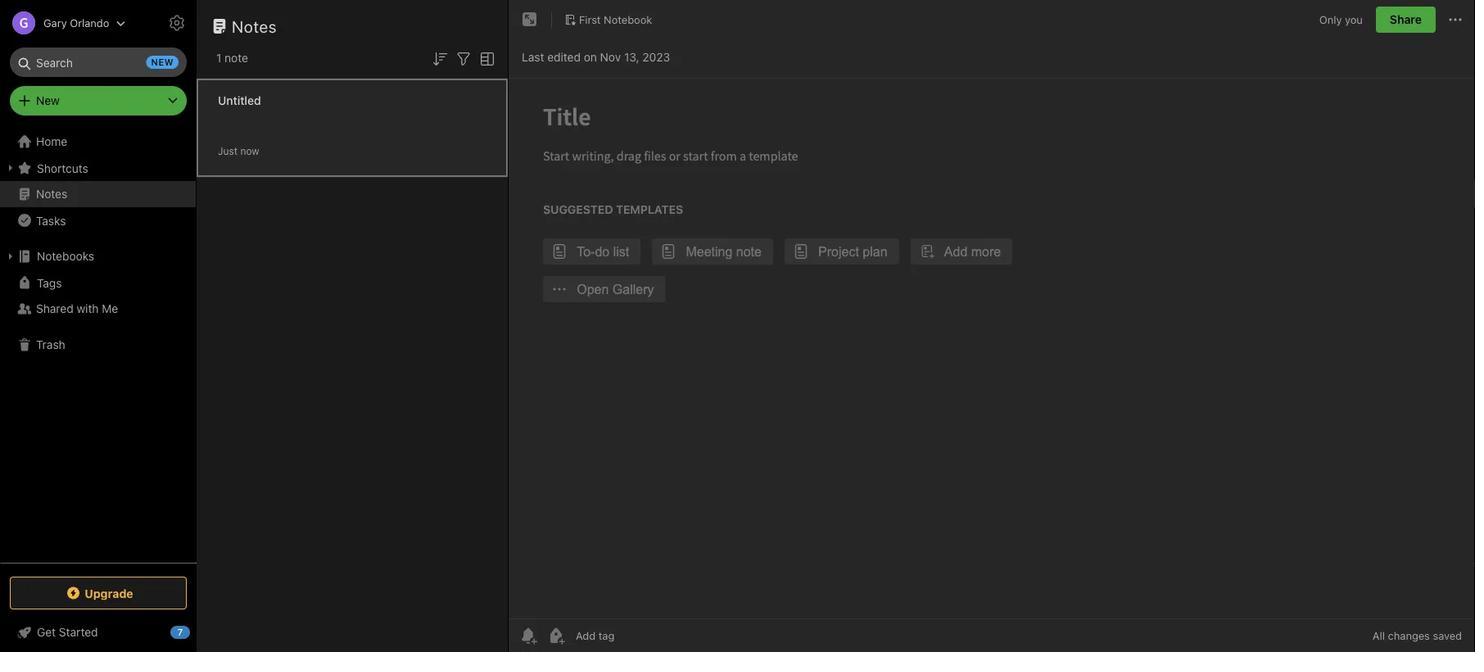 Task type: vqa. For each thing, say whether or not it's contained in the screenshot.
now on the top left of the page
yes



Task type: locate. For each thing, give the bounding box(es) containing it.
notes up "note"
[[232, 16, 277, 36]]

new
[[151, 57, 174, 68]]

tasks
[[36, 214, 66, 227]]

untitled
[[218, 94, 261, 107]]

changes
[[1388, 630, 1430, 642]]

home
[[36, 135, 67, 148]]

Account field
[[0, 7, 126, 39]]

1 horizontal spatial notes
[[232, 16, 277, 36]]

7
[[178, 627, 183, 638]]

add filters image
[[454, 49, 473, 69]]

note
[[225, 51, 248, 65]]

shortcuts button
[[0, 155, 196, 181]]

new
[[36, 94, 60, 107]]

add tag image
[[546, 626, 566, 645]]

shared with me link
[[0, 296, 196, 322]]

gary orlando
[[43, 17, 109, 29]]

new button
[[10, 86, 187, 116]]

tree
[[0, 129, 197, 562]]

trash link
[[0, 332, 196, 358]]

tags
[[37, 276, 62, 289]]

Search text field
[[21, 48, 175, 77]]

gary
[[43, 17, 67, 29]]

notes up tasks
[[36, 187, 67, 201]]

notes
[[232, 16, 277, 36], [36, 187, 67, 201]]

View options field
[[473, 48, 497, 69]]

13,
[[624, 50, 639, 64]]

shortcuts
[[37, 161, 88, 175]]

upgrade button
[[10, 577, 187, 609]]

tags button
[[0, 270, 196, 296]]

Help and Learning task checklist field
[[0, 619, 197, 645]]

started
[[59, 625, 98, 639]]

nov
[[600, 50, 621, 64]]

upgrade
[[85, 586, 133, 600]]

now
[[240, 145, 259, 157]]

you
[[1345, 13, 1363, 26]]

0 horizontal spatial notes
[[36, 187, 67, 201]]

note window element
[[509, 0, 1475, 652]]

trash
[[36, 338, 65, 351]]

1 note
[[216, 51, 248, 65]]

all
[[1373, 630, 1385, 642]]

shared
[[36, 302, 73, 315]]

on
[[584, 50, 597, 64]]

get
[[37, 625, 56, 639]]

notes link
[[0, 181, 196, 207]]

only
[[1320, 13, 1342, 26]]

notebook
[[604, 13, 652, 25]]

get started
[[37, 625, 98, 639]]

share button
[[1376, 7, 1436, 33]]



Task type: describe. For each thing, give the bounding box(es) containing it.
1
[[216, 51, 221, 65]]

first
[[579, 13, 601, 25]]

click to collapse image
[[190, 622, 203, 641]]

More actions field
[[1446, 7, 1465, 33]]

add a reminder image
[[519, 626, 538, 645]]

new search field
[[21, 48, 179, 77]]

home link
[[0, 129, 197, 155]]

Note Editor text field
[[509, 79, 1475, 618]]

all changes saved
[[1373, 630, 1462, 642]]

last edited on nov 13, 2023
[[522, 50, 670, 64]]

tree containing home
[[0, 129, 197, 562]]

just
[[218, 145, 238, 157]]

shared with me
[[36, 302, 118, 315]]

more actions image
[[1446, 10, 1465, 29]]

with
[[77, 302, 99, 315]]

settings image
[[167, 13, 187, 33]]

Sort options field
[[430, 48, 450, 69]]

first notebook button
[[559, 8, 658, 31]]

0 vertical spatial notes
[[232, 16, 277, 36]]

just now
[[218, 145, 259, 157]]

first notebook
[[579, 13, 652, 25]]

only you
[[1320, 13, 1363, 26]]

orlando
[[70, 17, 109, 29]]

notebooks
[[37, 249, 94, 263]]

expand notebooks image
[[4, 250, 17, 263]]

edited
[[547, 50, 581, 64]]

saved
[[1433, 630, 1462, 642]]

expand note image
[[520, 10, 540, 29]]

Add filters field
[[454, 48, 473, 69]]

1 vertical spatial notes
[[36, 187, 67, 201]]

2023
[[642, 50, 670, 64]]

notebooks link
[[0, 243, 196, 270]]

tasks button
[[0, 207, 196, 233]]

Add tag field
[[574, 629, 697, 643]]

me
[[102, 302, 118, 315]]

last
[[522, 50, 544, 64]]

share
[[1390, 13, 1422, 26]]



